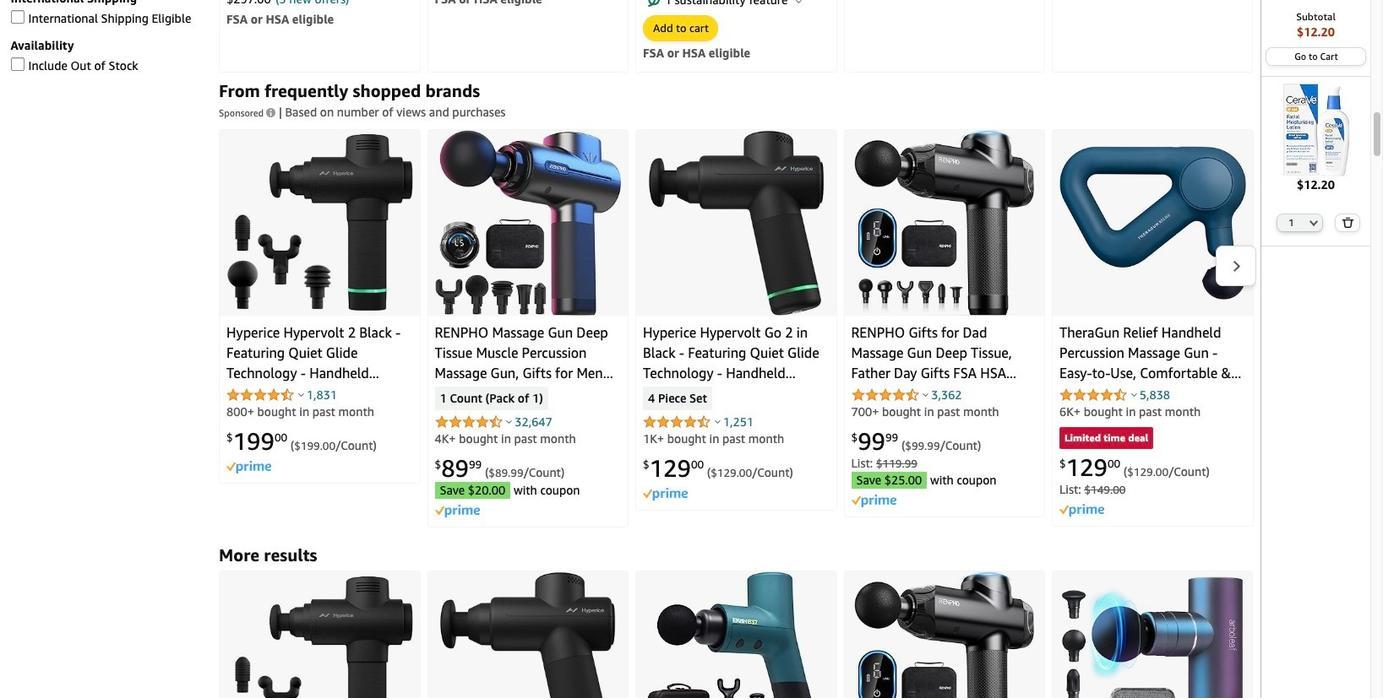 Task type: locate. For each thing, give the bounding box(es) containing it.
view sponsored information or leave ad feedback element
[[219, 103, 279, 122]]

sponsored ad - ekrin athletics b37 massage gun - deep tissue massage with high-powered brushless motor - ergonomic back ma... image
[[647, 573, 826, 699]]

popover image
[[923, 393, 929, 397], [715, 420, 721, 424]]

1 vertical spatial sponsored ad - renpho gifts for dad massage gun deep tissue, father day gifts fsa hsa eligible percussion muscle massage g... image
[[855, 573, 1035, 699]]

dropdown image
[[1310, 219, 1319, 226]]

1 sponsored ad - renpho gifts for dad massage gun deep tissue, father day gifts fsa hsa eligible percussion muscle massage g... image from the top
[[855, 130, 1035, 316]]

0 vertical spatial sponsored ad - renpho gifts for dad massage gun deep tissue, father day gifts fsa hsa eligible percussion muscle massage g... image
[[855, 130, 1035, 316]]

sponsored ad - theragun relief handheld percussion massage gun - easy-to-use, comfortable & light personal massager for ev... image
[[1060, 146, 1246, 300]]

2 sponsored ad - hyperice hypervolt 2 black - featuring quiet glide technology - handheld percussion massage gun | 3 speeds,... image from the top
[[227, 577, 413, 699]]

sponsored ad - hyperice hypervolt 2 black - featuring quiet glide technology - handheld percussion massage gun | 3 speeds,... image
[[227, 135, 413, 312], [227, 577, 413, 699]]

amazon prime image
[[227, 462, 271, 474], [643, 489, 688, 501], [852, 495, 896, 508], [1060, 505, 1105, 517], [435, 506, 480, 518]]

sponsored ad - renpho gifts for dad massage gun deep tissue, father day gifts fsa hsa eligible percussion muscle massage g... image
[[855, 130, 1035, 316], [855, 573, 1035, 699]]

0 horizontal spatial sponsored ad - hyperice hypervolt go 2 in black - featuring quiet glide technology - handheld percussion massage gun | 3 s... image
[[440, 573, 616, 699]]

None submit
[[1336, 214, 1360, 231]]

0 vertical spatial sponsored ad - hyperice hypervolt 2 black - featuring quiet glide technology - handheld percussion massage gun | 3 speeds,... image
[[227, 135, 413, 312]]

0 vertical spatial popover image
[[298, 393, 304, 397]]

1 vertical spatial sponsored ad - hyperice hypervolt 2 black - featuring quiet glide technology - handheld percussion massage gun | 3 speeds,... image
[[227, 577, 413, 699]]

view next items image
[[1232, 260, 1242, 273]]

1 vertical spatial sponsored ad - hyperice hypervolt go 2 in black - featuring quiet glide technology - handheld percussion massage gun | 3 s... image
[[440, 573, 616, 699]]

0 horizontal spatial popover image
[[298, 393, 304, 397]]

sponsored ad - hyperice hypervolt go 2 in black - featuring quiet glide technology - handheld percussion massage gun | 3 s... image
[[648, 130, 825, 316], [440, 573, 616, 699]]

delete image
[[1342, 217, 1354, 228]]

popover image
[[298, 393, 304, 397], [506, 420, 512, 424]]

amazon prime image for 'sponsored ad - renpho massage gun deep tissue muscle percussion massage gun, gifts for men dad, fsa and hsa eligible power...' image
[[435, 506, 480, 518]]

1 vertical spatial popover image
[[506, 420, 512, 424]]

1 sponsored ad - hyperice hypervolt 2 black - featuring quiet glide technology - handheld percussion massage gun | 3 speeds,... image from the top
[[227, 135, 413, 312]]

cerave am facial moisturizing lotion with spf 30 | oil-free face moisturizer with spf | formulated with hyaluronic acid, niacinamide &amp; ceramides | non-comedogenic | broad spectrum sunscreen | 3 ounce image
[[1270, 84, 1363, 176]]

arboleaf mini massage gun, percussion deep tissues muscle massager, full-metal travel massage gun, portable handheld massa... image
[[1060, 578, 1246, 699]]

0 vertical spatial sponsored ad - hyperice hypervolt go 2 in black - featuring quiet glide technology - handheld percussion massage gun | 3 s... image
[[648, 130, 825, 316]]

amazon prime image for rightmost sponsored ad - hyperice hypervolt go 2 in black - featuring quiet glide technology - handheld percussion massage gun | 3 s... image
[[643, 489, 688, 501]]

1 horizontal spatial popover image
[[923, 393, 929, 397]]

list
[[216, 129, 1257, 531]]

1 vertical spatial popover image
[[715, 420, 721, 424]]

1 horizontal spatial popover image
[[506, 420, 512, 424]]



Task type: describe. For each thing, give the bounding box(es) containing it.
1 horizontal spatial sponsored ad - hyperice hypervolt go 2 in black - featuring quiet glide technology - handheld percussion massage gun | 3 s... image
[[648, 130, 825, 316]]

0 horizontal spatial popover image
[[715, 420, 721, 424]]

checkbox image
[[11, 11, 24, 24]]

0 vertical spatial popover image
[[923, 393, 929, 397]]

checkbox image
[[11, 58, 24, 71]]

amazon prime image for sponsored ad - theragun relief handheld percussion massage gun - easy-to-use, comfortable & light personal massager for ev... image
[[1060, 505, 1105, 517]]

sponsored ad - renpho massage gun deep tissue muscle percussion massage gun, gifts for men dad, fsa and hsa eligible power... image
[[435, 130, 621, 316]]

2 sponsored ad - renpho gifts for dad massage gun deep tissue, father day gifts fsa hsa eligible percussion muscle massage g... image from the top
[[855, 573, 1035, 699]]



Task type: vqa. For each thing, say whether or not it's contained in the screenshot.
the bottom Sponsored Ad - Hyperice Hypervolt 2 Black - Featuring Quiet Glide Technology - Handheld Percussion Massage Gun | 3 Speeds,... image
yes



